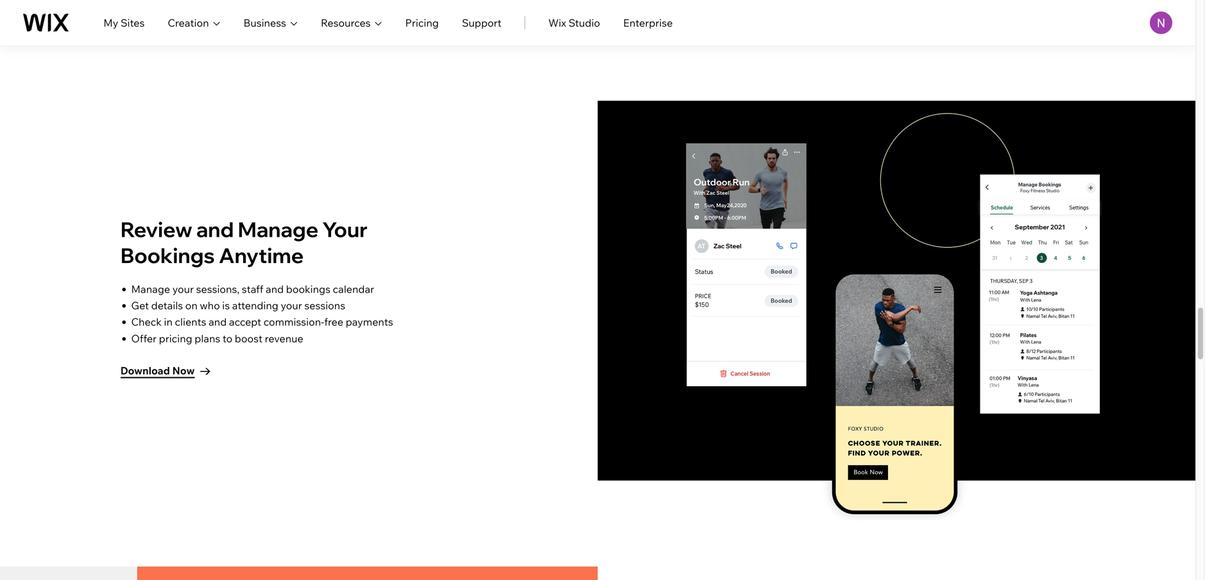 Task type: describe. For each thing, give the bounding box(es) containing it.
profile image image
[[1151, 12, 1173, 34]]

payments
[[346, 316, 393, 329]]

resources button
[[321, 15, 382, 30]]

sites
[[121, 16, 145, 29]]

manage inside review and manage your bookings anytime
[[238, 216, 319, 242]]

business button
[[244, 15, 298, 30]]

review
[[121, 216, 192, 242]]

anytime
[[219, 242, 304, 268]]

enterprise
[[624, 16, 673, 29]]

view of a fitness business and how it looks on the wix owner app image
[[598, 101, 1196, 481]]

images of how a blog will look on the wix owner app. image
[[0, 0, 598, 15]]

1 horizontal spatial your
[[281, 299, 302, 312]]

business
[[244, 16, 286, 29]]

revenue
[[265, 332, 304, 345]]

pricing
[[406, 16, 439, 29]]

details
[[151, 299, 183, 312]]

accept
[[229, 316, 261, 329]]

manage inside manage your sessions, staff and bookings calendar get details on who is attending your sessions check in clients and accept commission-free payments offer pricing plans to boost revenue
[[131, 283, 170, 296]]

pricing link
[[406, 15, 439, 30]]

download now
[[121, 364, 195, 377]]

manage your sessions, staff and bookings calendar get details on who is attending your sessions check in clients and accept commission-free payments offer pricing plans to boost revenue
[[131, 283, 393, 345]]

attending
[[232, 299, 279, 312]]

pricing
[[159, 332, 192, 345]]

plans
[[195, 332, 220, 345]]

studio
[[569, 16, 601, 29]]

to
[[223, 332, 233, 345]]

1 vertical spatial and
[[266, 283, 284, 296]]

and inside review and manage your bookings anytime
[[196, 216, 234, 242]]

bookings
[[121, 242, 215, 268]]

calendar
[[333, 283, 374, 296]]

view of a tennis online communiy on both desktop and the wix owner app. image
[[0, 567, 598, 580]]

wix studio
[[549, 16, 601, 29]]

resources
[[321, 16, 371, 29]]

offer
[[131, 332, 157, 345]]

creation button
[[168, 15, 221, 30]]

support
[[462, 16, 502, 29]]

who
[[200, 299, 220, 312]]

2 vertical spatial and
[[209, 316, 227, 329]]

get
[[131, 299, 149, 312]]



Task type: locate. For each thing, give the bounding box(es) containing it.
0 horizontal spatial manage
[[131, 283, 170, 296]]

sessions
[[305, 299, 345, 312]]

download now link
[[121, 362, 210, 380]]

0 horizontal spatial your
[[173, 283, 194, 296]]

support link
[[462, 15, 502, 30]]

download
[[121, 364, 170, 377]]

review and manage your bookings anytime
[[121, 216, 368, 268]]

and
[[196, 216, 234, 242], [266, 283, 284, 296], [209, 316, 227, 329]]

boost
[[235, 332, 263, 345]]

clients
[[175, 316, 206, 329]]

manage
[[238, 216, 319, 242], [131, 283, 170, 296]]

now
[[172, 364, 195, 377]]

enterprise link
[[624, 15, 673, 30]]

and right staff
[[266, 283, 284, 296]]

commission-
[[264, 316, 324, 329]]

your up on
[[173, 283, 194, 296]]

images of how a blog will look image
[[205, 0, 353, 39]]

free
[[324, 316, 344, 329]]

wix
[[549, 16, 567, 29]]

0 vertical spatial your
[[173, 283, 194, 296]]

wix studio link
[[549, 15, 601, 30]]

my sites link
[[104, 15, 145, 30]]

mobile fitness booking website created with wixmobile fitness booking website created with wix image
[[821, 264, 969, 521]]

on
[[185, 299, 198, 312]]

bookings
[[286, 283, 331, 296]]

sessions,
[[196, 283, 240, 296]]

1 horizontal spatial manage
[[238, 216, 319, 242]]

creation
[[168, 16, 209, 29]]

my
[[104, 16, 118, 29]]

1 vertical spatial manage
[[131, 283, 170, 296]]

your
[[173, 283, 194, 296], [281, 299, 302, 312]]

your
[[323, 216, 368, 242]]

1 vertical spatial your
[[281, 299, 302, 312]]

staff
[[242, 283, 264, 296]]

and right review
[[196, 216, 234, 242]]

check
[[131, 316, 162, 329]]

in
[[164, 316, 173, 329]]

is
[[222, 299, 230, 312]]

0 vertical spatial manage
[[238, 216, 319, 242]]

and down who
[[209, 316, 227, 329]]

0 vertical spatial and
[[196, 216, 234, 242]]

my sites
[[104, 16, 145, 29]]

your up "commission-"
[[281, 299, 302, 312]]



Task type: vqa. For each thing, say whether or not it's contained in the screenshot.
left VIEW Popup Button
no



